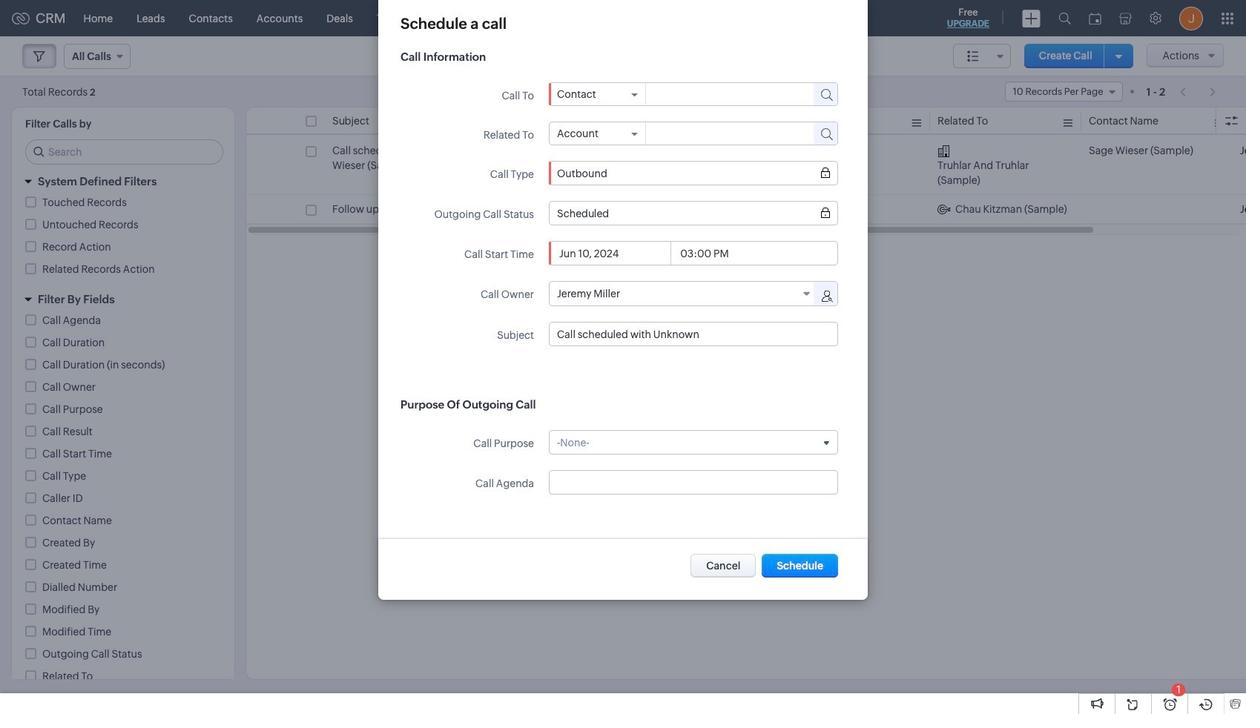Task type: locate. For each thing, give the bounding box(es) containing it.
profile element
[[1170, 0, 1212, 36]]

row group
[[246, 136, 1246, 224]]

create menu image
[[1022, 9, 1041, 27]]

create menu element
[[1013, 0, 1050, 36]]

profile image
[[1179, 6, 1203, 30]]

None button
[[691, 554, 756, 578], [762, 554, 838, 578], [691, 554, 756, 578], [762, 554, 838, 578]]

mmm d, yyyy text field
[[557, 247, 671, 259]]

search element
[[1050, 0, 1080, 36]]

navigation
[[1173, 81, 1224, 102]]

None field
[[557, 88, 638, 100], [557, 128, 638, 139], [557, 167, 830, 179], [557, 207, 830, 219], [550, 282, 815, 306], [557, 437, 830, 448], [557, 88, 638, 100], [557, 128, 638, 139], [557, 167, 830, 179], [557, 207, 830, 219], [550, 282, 815, 306], [557, 437, 830, 448]]

None text field
[[646, 83, 800, 104], [646, 122, 805, 143], [646, 83, 800, 104], [646, 122, 805, 143]]

None text field
[[557, 328, 830, 340]]



Task type: describe. For each thing, give the bounding box(es) containing it.
Search text field
[[26, 140, 223, 164]]

logo image
[[12, 12, 30, 24]]

hh:mm a text field
[[678, 247, 734, 259]]

calendar image
[[1089, 12, 1101, 24]]

search image
[[1058, 12, 1071, 24]]



Task type: vqa. For each thing, say whether or not it's contained in the screenshot.
row group
yes



